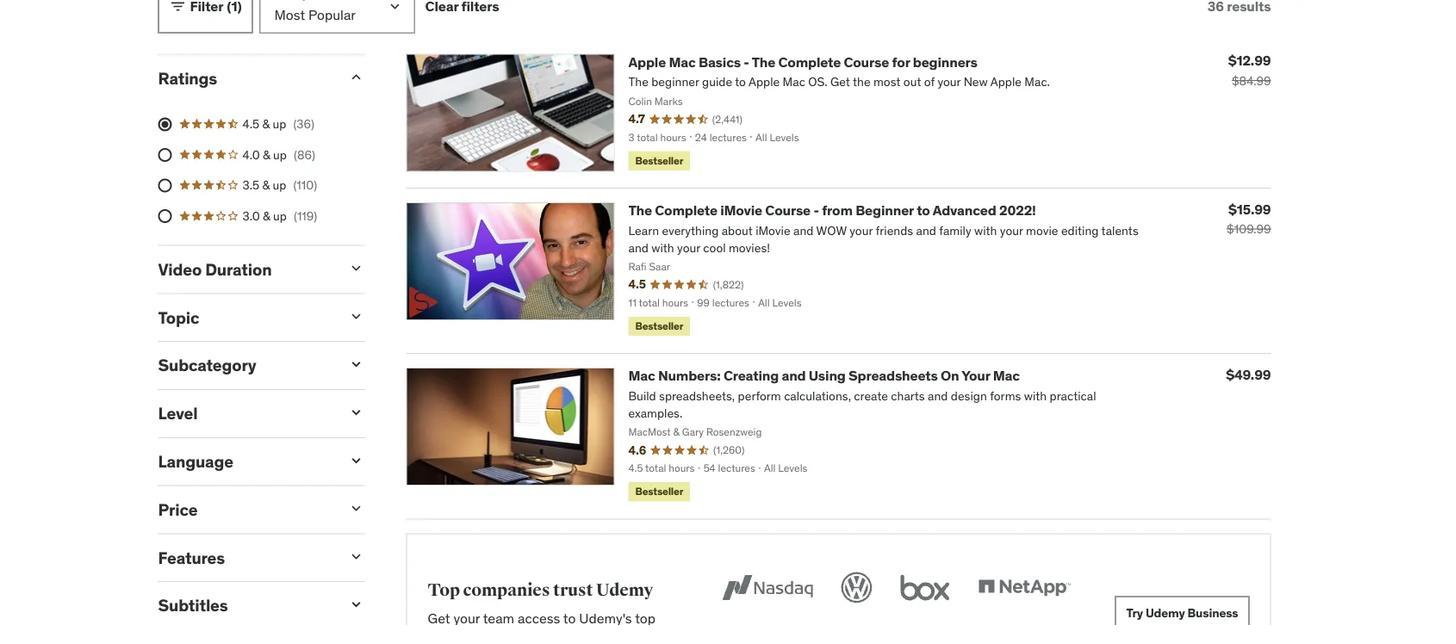 Task type: locate. For each thing, give the bounding box(es) containing it.
complete
[[779, 53, 841, 71], [655, 202, 718, 219]]

up for 3.5 & up
[[273, 177, 286, 193]]

& for 3.0
[[263, 208, 270, 224]]

language
[[158, 451, 233, 472]]

course
[[844, 53, 889, 71], [766, 202, 811, 219]]

4 small image from the top
[[348, 452, 365, 470]]

- left from
[[814, 202, 819, 219]]

udemy
[[596, 581, 654, 602], [1146, 606, 1186, 621]]

5 small image from the top
[[348, 500, 365, 518]]

(86)
[[294, 147, 315, 162]]

3 small image from the top
[[348, 404, 365, 421]]

$15.99 $109.99
[[1227, 200, 1272, 237]]

companies
[[463, 581, 550, 602]]

0 vertical spatial -
[[744, 53, 750, 71]]

the complete imovie course - from beginner to advanced 2022!
[[629, 202, 1037, 219]]

1 vertical spatial small image
[[348, 260, 365, 277]]

1 horizontal spatial mac
[[669, 53, 696, 71]]

features
[[158, 548, 225, 568]]

1 horizontal spatial udemy
[[1146, 606, 1186, 621]]

&
[[262, 116, 270, 132], [263, 147, 270, 162], [262, 177, 270, 193], [263, 208, 270, 224]]

small image
[[348, 68, 365, 86], [348, 356, 365, 373], [348, 404, 365, 421], [348, 452, 365, 470], [348, 500, 365, 518], [348, 548, 365, 566], [348, 597, 365, 614]]

0 horizontal spatial udemy
[[596, 581, 654, 602]]

level
[[158, 403, 198, 424]]

3.5 & up (110)
[[243, 177, 317, 193]]

2 small image from the top
[[348, 356, 365, 373]]

mac
[[669, 53, 696, 71], [629, 367, 655, 385], [993, 367, 1020, 385]]

up left (110)
[[273, 177, 286, 193]]

to
[[917, 202, 930, 219]]

status
[[1208, 0, 1272, 15]]

top companies trust udemy
[[428, 581, 654, 602]]

- right basics
[[744, 53, 750, 71]]

1 vertical spatial the
[[629, 202, 652, 219]]

0 horizontal spatial -
[[744, 53, 750, 71]]

try udemy business link
[[1116, 597, 1250, 626]]

up for 4.5 & up
[[273, 116, 286, 132]]

course right imovie
[[766, 202, 811, 219]]

7 small image from the top
[[348, 597, 365, 614]]

business
[[1188, 606, 1239, 621]]

small image for subcategory
[[348, 356, 365, 373]]

topic button
[[158, 307, 334, 328]]

6 small image from the top
[[348, 548, 365, 566]]

the
[[752, 53, 776, 71], [629, 202, 652, 219]]

1 small image from the top
[[348, 68, 365, 86]]

subtitles
[[158, 596, 228, 616]]

mac numbers: creating and using spreadsheets on your mac link
[[629, 367, 1020, 385]]

0 horizontal spatial course
[[766, 202, 811, 219]]

small image for language
[[348, 452, 365, 470]]

1 horizontal spatial the
[[752, 53, 776, 71]]

4.5 & up (36)
[[243, 116, 315, 132]]

& right 3.5
[[262, 177, 270, 193]]

video duration
[[158, 259, 272, 280]]

-
[[744, 53, 750, 71], [814, 202, 819, 219]]

1 horizontal spatial complete
[[779, 53, 841, 71]]

try
[[1127, 606, 1144, 621]]

$49.99
[[1226, 366, 1272, 384]]

the complete imovie course - from beginner to advanced 2022! link
[[629, 202, 1037, 219]]

& right 4.0
[[263, 147, 270, 162]]

$12.99
[[1229, 52, 1272, 69]]

small image for level
[[348, 404, 365, 421]]

up left "(119)"
[[273, 208, 287, 224]]

$15.99
[[1229, 200, 1272, 218]]

udemy right trust
[[596, 581, 654, 602]]

1 horizontal spatial course
[[844, 53, 889, 71]]

0 vertical spatial complete
[[779, 53, 841, 71]]

mac left "numbers:"
[[629, 367, 655, 385]]

mac right your
[[993, 367, 1020, 385]]

beginner
[[856, 202, 914, 219]]

box image
[[897, 569, 954, 607]]

1 vertical spatial -
[[814, 202, 819, 219]]

udemy right try
[[1146, 606, 1186, 621]]

course left for
[[844, 53, 889, 71]]

1 horizontal spatial -
[[814, 202, 819, 219]]

4.5
[[243, 116, 260, 132]]

advanced
[[933, 202, 997, 219]]

1 vertical spatial udemy
[[1146, 606, 1186, 621]]

0 vertical spatial course
[[844, 53, 889, 71]]

top
[[428, 581, 460, 602]]

& for 3.5
[[262, 177, 270, 193]]

language button
[[158, 451, 334, 472]]

small image
[[169, 0, 187, 15], [348, 260, 365, 277], [348, 308, 365, 325]]

numbers:
[[658, 367, 721, 385]]

2 vertical spatial small image
[[348, 308, 365, 325]]

topic
[[158, 307, 199, 328]]

mac right apple
[[669, 53, 696, 71]]

price
[[158, 500, 198, 520]]

netapp image
[[975, 569, 1074, 607]]

1 vertical spatial complete
[[655, 202, 718, 219]]

up left (36)
[[273, 116, 286, 132]]

apple mac basics - the complete course for beginners link
[[629, 53, 978, 71]]

& right 4.5
[[262, 116, 270, 132]]

& right 3.0
[[263, 208, 270, 224]]

up
[[273, 116, 286, 132], [273, 147, 287, 162], [273, 177, 286, 193], [273, 208, 287, 224]]

(36)
[[293, 116, 315, 132]]

0 vertical spatial small image
[[169, 0, 187, 15]]

for
[[892, 53, 910, 71]]

(119)
[[294, 208, 317, 224]]

trust
[[553, 581, 593, 602]]

udemy inside try udemy business link
[[1146, 606, 1186, 621]]

0 horizontal spatial the
[[629, 202, 652, 219]]

up left (86)
[[273, 147, 287, 162]]

ratings
[[158, 68, 217, 88]]

apple mac basics - the complete course for beginners
[[629, 53, 978, 71]]

0 vertical spatial udemy
[[596, 581, 654, 602]]

using
[[809, 367, 846, 385]]



Task type: describe. For each thing, give the bounding box(es) containing it.
beginners
[[913, 53, 978, 71]]

from
[[822, 202, 853, 219]]

0 horizontal spatial mac
[[629, 367, 655, 385]]

up for 3.0 & up
[[273, 208, 287, 224]]

volkswagen image
[[838, 569, 876, 607]]

$84.99
[[1232, 73, 1272, 88]]

small image for ratings
[[348, 68, 365, 86]]

up for 4.0 & up
[[273, 147, 287, 162]]

try udemy business
[[1127, 606, 1239, 621]]

3.5
[[243, 177, 260, 193]]

$109.99
[[1227, 222, 1272, 237]]

price button
[[158, 500, 334, 520]]

4.0
[[243, 147, 260, 162]]

4.0 & up (86)
[[243, 147, 315, 162]]

ratings button
[[158, 68, 334, 88]]

subcategory
[[158, 355, 256, 376]]

spreadsheets
[[849, 367, 938, 385]]

creating
[[724, 367, 779, 385]]

video duration button
[[158, 259, 334, 280]]

small image for features
[[348, 548, 365, 566]]

3.0
[[243, 208, 260, 224]]

small image for price
[[348, 500, 365, 518]]

your
[[962, 367, 991, 385]]

$12.99 $84.99
[[1229, 52, 1272, 88]]

1 vertical spatial course
[[766, 202, 811, 219]]

duration
[[205, 259, 272, 280]]

level button
[[158, 403, 334, 424]]

0 horizontal spatial complete
[[655, 202, 718, 219]]

basics
[[699, 53, 741, 71]]

subcategory button
[[158, 355, 334, 376]]

subtitles button
[[158, 596, 334, 616]]

and
[[782, 367, 806, 385]]

mac numbers: creating and using spreadsheets on your mac
[[629, 367, 1020, 385]]

0 vertical spatial the
[[752, 53, 776, 71]]

apple
[[629, 53, 666, 71]]

imovie
[[721, 202, 763, 219]]

& for 4.0
[[263, 147, 270, 162]]

2 horizontal spatial mac
[[993, 367, 1020, 385]]

3.0 & up (119)
[[243, 208, 317, 224]]

& for 4.5
[[262, 116, 270, 132]]

features button
[[158, 548, 334, 568]]

(110)
[[293, 177, 317, 193]]

nasdaq image
[[718, 569, 817, 607]]

on
[[941, 367, 960, 385]]

2022!
[[1000, 202, 1037, 219]]

small image for topic
[[348, 308, 365, 325]]

small image for subtitles
[[348, 597, 365, 614]]

small image for video duration
[[348, 260, 365, 277]]

video
[[158, 259, 202, 280]]



Task type: vqa. For each thing, say whether or not it's contained in the screenshot.
'Subcategory' dropdown button
yes



